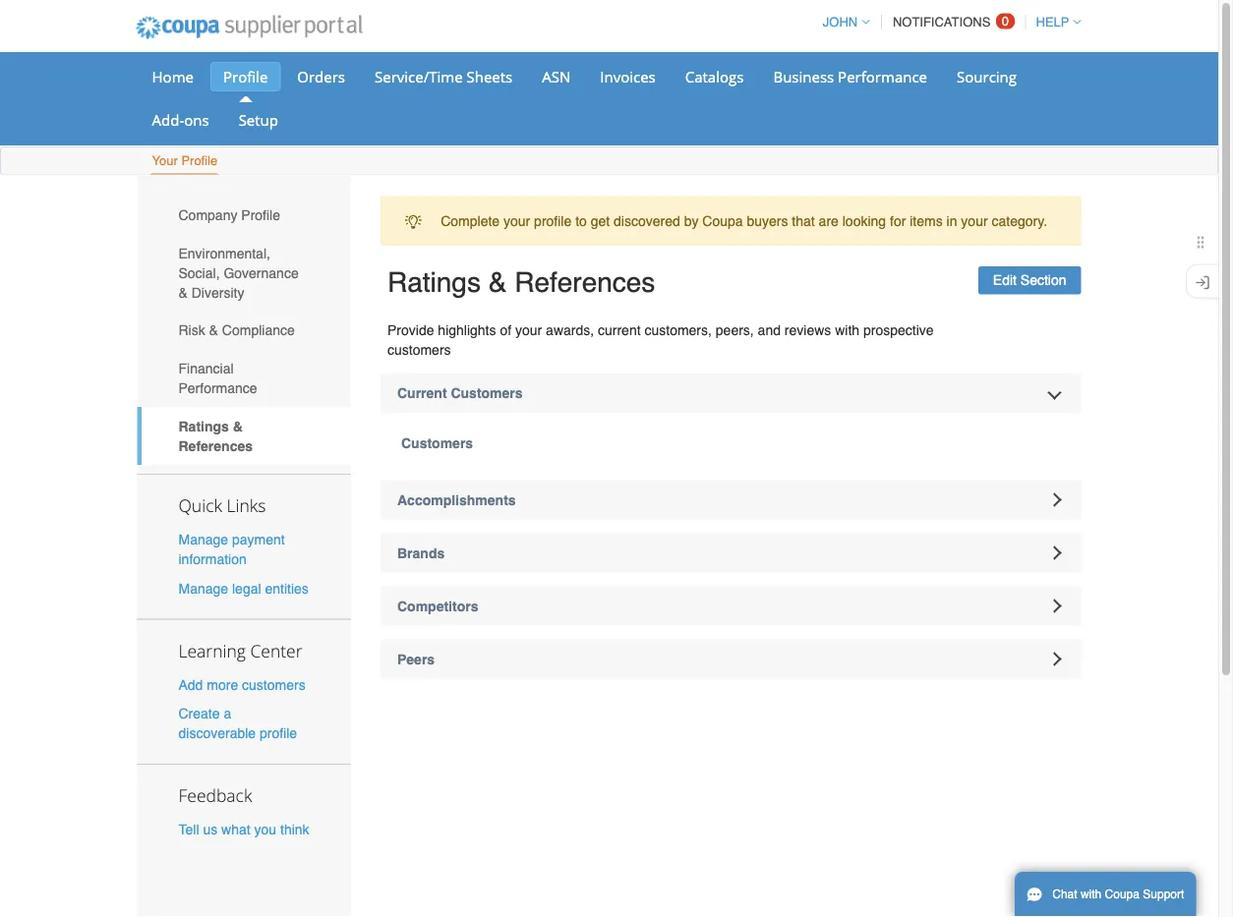 Task type: describe. For each thing, give the bounding box(es) containing it.
your profile link
[[151, 149, 219, 175]]

think
[[280, 822, 309, 838]]

feedback
[[179, 784, 252, 807]]

risk & compliance
[[179, 323, 295, 338]]

that
[[792, 213, 815, 229]]

john link
[[814, 15, 870, 30]]

accomplishments
[[397, 492, 516, 508]]

setup link
[[226, 105, 291, 135]]

chat with coupa support
[[1053, 888, 1185, 902]]

current customers heading
[[381, 373, 1081, 413]]

service/time sheets link
[[362, 62, 525, 91]]

accomplishments button
[[381, 480, 1081, 520]]

service/time sheets
[[375, 66, 513, 87]]

discoverable
[[179, 726, 256, 741]]

in
[[947, 213, 957, 229]]

0 vertical spatial profile
[[223, 66, 268, 87]]

brands
[[397, 545, 445, 561]]

& right "risk"
[[209, 323, 218, 338]]

business performance
[[774, 66, 928, 87]]

center
[[250, 639, 302, 662]]

create a discoverable profile
[[179, 706, 297, 741]]

learning center
[[179, 639, 302, 662]]

payment
[[232, 532, 285, 548]]

profile for company profile
[[241, 207, 280, 223]]

peers
[[397, 652, 435, 667]]

competitors heading
[[381, 587, 1081, 626]]

profile inside the create a discoverable profile
[[260, 726, 297, 741]]

customers,
[[645, 322, 712, 338]]

0 vertical spatial ratings
[[388, 267, 481, 298]]

current
[[598, 322, 641, 338]]

quick links
[[179, 494, 266, 517]]

quick
[[179, 494, 222, 517]]

financial performance
[[179, 361, 257, 396]]

invoices
[[600, 66, 656, 87]]

manage for manage legal entities
[[179, 581, 228, 596]]

coupa inside 'alert'
[[703, 213, 743, 229]]

your
[[152, 153, 178, 168]]

provide
[[388, 322, 434, 338]]

company
[[179, 207, 237, 223]]

performance for financial
[[179, 380, 257, 396]]

performance for business
[[838, 66, 928, 87]]

you
[[254, 822, 276, 838]]

with inside provide highlights of your awards, current customers, peers, and reviews with prospective customers
[[835, 322, 860, 338]]

help
[[1036, 15, 1070, 30]]

chat
[[1053, 888, 1078, 902]]

coupa supplier portal image
[[122, 3, 376, 52]]

1 vertical spatial customers
[[242, 677, 306, 693]]

home
[[152, 66, 194, 87]]

a
[[224, 706, 231, 722]]

environmental, social, governance & diversity link
[[137, 234, 351, 312]]

environmental, social, governance & diversity
[[179, 245, 299, 300]]

links
[[227, 494, 266, 517]]

1 vertical spatial customers
[[401, 435, 473, 451]]

tell us what you think button
[[179, 820, 309, 840]]

legal
[[232, 581, 261, 596]]

sourcing
[[957, 66, 1017, 87]]

notifications 0
[[893, 14, 1009, 30]]

financial performance link
[[137, 350, 351, 407]]

and
[[758, 322, 781, 338]]

coupa inside button
[[1105, 888, 1140, 902]]

company profile link
[[137, 196, 351, 234]]

current
[[397, 385, 447, 401]]

0
[[1002, 14, 1009, 29]]

customers inside provide highlights of your awards, current customers, peers, and reviews with prospective customers
[[388, 342, 451, 358]]

orders
[[297, 66, 345, 87]]

catalogs link
[[673, 62, 757, 91]]

asn link
[[529, 62, 584, 91]]

setup
[[239, 110, 278, 130]]

for
[[890, 213, 906, 229]]

your profile
[[152, 153, 218, 168]]

us
[[203, 822, 218, 838]]

edit section
[[993, 273, 1067, 288]]

more
[[207, 677, 238, 693]]

asn
[[542, 66, 571, 87]]

edit
[[993, 273, 1017, 288]]

add-
[[152, 110, 184, 130]]

business
[[774, 66, 834, 87]]

complete your profile to get discovered by coupa buyers that are looking for items in your category. alert
[[381, 196, 1081, 246]]

add more customers link
[[179, 677, 306, 693]]

current customers button
[[381, 373, 1081, 413]]

ratings inside ratings & references
[[179, 418, 229, 434]]



Task type: locate. For each thing, give the bounding box(es) containing it.
orders link
[[285, 62, 358, 91]]

ratings
[[388, 267, 481, 298], [179, 418, 229, 434]]

peers heading
[[381, 640, 1081, 679]]

manage for manage payment information
[[179, 532, 228, 548]]

tell us what you think
[[179, 822, 309, 838]]

1 vertical spatial with
[[1081, 888, 1102, 902]]

profile down add more customers link
[[260, 726, 297, 741]]

section
[[1021, 273, 1067, 288]]

john
[[823, 15, 858, 30]]

add more customers
[[179, 677, 306, 693]]

customers right current
[[451, 385, 523, 401]]

risk & compliance link
[[137, 312, 351, 350]]

1 vertical spatial profile
[[181, 153, 218, 168]]

competitors
[[397, 599, 478, 614]]

risk
[[179, 323, 205, 338]]

ratings & references link
[[137, 407, 351, 465]]

get
[[591, 213, 610, 229]]

provide highlights of your awards, current customers, peers, and reviews with prospective customers
[[388, 322, 934, 358]]

profile
[[223, 66, 268, 87], [181, 153, 218, 168], [241, 207, 280, 223]]

1 vertical spatial performance
[[179, 380, 257, 396]]

social,
[[179, 265, 220, 281]]

manage
[[179, 532, 228, 548], [179, 581, 228, 596]]

references up quick links
[[179, 438, 253, 454]]

0 horizontal spatial coupa
[[703, 213, 743, 229]]

1 manage from the top
[[179, 532, 228, 548]]

0 horizontal spatial ratings & references
[[179, 418, 253, 454]]

business performance link
[[761, 62, 940, 91]]

complete
[[441, 213, 500, 229]]

brands heading
[[381, 534, 1081, 573]]

discovered
[[614, 213, 680, 229]]

0 vertical spatial profile
[[534, 213, 572, 229]]

manage legal entities
[[179, 581, 309, 596]]

performance down 'john' link
[[838, 66, 928, 87]]

& down social, on the left top of page
[[179, 285, 188, 300]]

category.
[[992, 213, 1048, 229]]

sourcing link
[[944, 62, 1030, 91]]

1 horizontal spatial ratings
[[388, 267, 481, 298]]

highlights
[[438, 322, 496, 338]]

diversity
[[192, 285, 244, 300]]

1 vertical spatial profile
[[260, 726, 297, 741]]

profile right 'your' at the top
[[181, 153, 218, 168]]

0 vertical spatial manage
[[179, 532, 228, 548]]

reviews
[[785, 322, 831, 338]]

with right reviews
[[835, 322, 860, 338]]

performance
[[838, 66, 928, 87], [179, 380, 257, 396]]

your
[[504, 213, 530, 229], [961, 213, 988, 229], [515, 322, 542, 338]]

profile inside 'alert'
[[534, 213, 572, 229]]

home link
[[139, 62, 207, 91]]

accomplishments heading
[[381, 480, 1081, 520]]

0 horizontal spatial references
[[179, 438, 253, 454]]

& inside environmental, social, governance & diversity
[[179, 285, 188, 300]]

add
[[179, 677, 203, 693]]

what
[[221, 822, 250, 838]]

1 vertical spatial manage
[[179, 581, 228, 596]]

0 vertical spatial customers
[[451, 385, 523, 401]]

1 vertical spatial ratings & references
[[179, 418, 253, 454]]

navigation
[[814, 3, 1081, 41]]

peers,
[[716, 322, 754, 338]]

ratings & references up of
[[388, 267, 655, 298]]

your right complete
[[504, 213, 530, 229]]

customers
[[451, 385, 523, 401], [401, 435, 473, 451]]

& up of
[[489, 267, 507, 298]]

to
[[576, 213, 587, 229]]

ons
[[184, 110, 209, 130]]

manage payment information link
[[179, 532, 285, 568]]

1 horizontal spatial coupa
[[1105, 888, 1140, 902]]

1 horizontal spatial profile
[[534, 213, 572, 229]]

profile up environmental,
[[241, 207, 280, 223]]

profile up setup
[[223, 66, 268, 87]]

customers inside dropdown button
[[451, 385, 523, 401]]

customers
[[388, 342, 451, 358], [242, 677, 306, 693]]

edit section link
[[978, 266, 1081, 295]]

0 vertical spatial references
[[515, 267, 655, 298]]

ratings & references down financial performance
[[179, 418, 253, 454]]

coupa right by
[[703, 213, 743, 229]]

support
[[1143, 888, 1185, 902]]

add-ons link
[[139, 105, 222, 135]]

ratings & references
[[388, 267, 655, 298], [179, 418, 253, 454]]

brands button
[[381, 534, 1081, 573]]

coupa left the support
[[1105, 888, 1140, 902]]

company profile
[[179, 207, 280, 223]]

ratings down financial performance
[[179, 418, 229, 434]]

complete your profile to get discovered by coupa buyers that are looking for items in your category.
[[441, 213, 1048, 229]]

0 vertical spatial ratings & references
[[388, 267, 655, 298]]

create
[[179, 706, 220, 722]]

manage down information
[[179, 581, 228, 596]]

0 vertical spatial coupa
[[703, 213, 743, 229]]

0 horizontal spatial profile
[[260, 726, 297, 741]]

1 horizontal spatial customers
[[388, 342, 451, 358]]

current customers
[[397, 385, 523, 401]]

profile left to at the top
[[534, 213, 572, 229]]

performance down "financial"
[[179, 380, 257, 396]]

0 vertical spatial with
[[835, 322, 860, 338]]

1 horizontal spatial ratings & references
[[388, 267, 655, 298]]

& inside ratings & references
[[233, 418, 243, 434]]

chat with coupa support button
[[1015, 872, 1196, 918]]

customers down provide
[[388, 342, 451, 358]]

navigation containing notifications 0
[[814, 3, 1081, 41]]

competitors button
[[381, 587, 1081, 626]]

2 manage from the top
[[179, 581, 228, 596]]

1 horizontal spatial references
[[515, 267, 655, 298]]

your inside provide highlights of your awards, current customers, peers, and reviews with prospective customers
[[515, 322, 542, 338]]

create a discoverable profile link
[[179, 706, 297, 741]]

0 vertical spatial customers
[[388, 342, 451, 358]]

awards,
[[546, 322, 594, 338]]

sheets
[[467, 66, 513, 87]]

learning
[[179, 639, 246, 662]]

of
[[500, 322, 512, 338]]

prospective
[[864, 322, 934, 338]]

ratings up provide
[[388, 267, 481, 298]]

notifications
[[893, 15, 991, 30]]

with
[[835, 322, 860, 338], [1081, 888, 1102, 902]]

peers button
[[381, 640, 1081, 679]]

with right chat
[[1081, 888, 1102, 902]]

your right of
[[515, 322, 542, 338]]

profile link
[[210, 62, 281, 91]]

& down "financial performance" link
[[233, 418, 243, 434]]

items
[[910, 213, 943, 229]]

entities
[[265, 581, 309, 596]]

customers down current
[[401, 435, 473, 451]]

1 horizontal spatial with
[[1081, 888, 1102, 902]]

profile for your profile
[[181, 153, 218, 168]]

customers down center
[[242, 677, 306, 693]]

manage legal entities link
[[179, 581, 309, 596]]

invoices link
[[587, 62, 669, 91]]

1 horizontal spatial performance
[[838, 66, 928, 87]]

0 horizontal spatial with
[[835, 322, 860, 338]]

financial
[[179, 361, 234, 377]]

0 horizontal spatial ratings
[[179, 418, 229, 434]]

environmental,
[[179, 245, 270, 261]]

references
[[515, 267, 655, 298], [179, 438, 253, 454]]

0 vertical spatial performance
[[838, 66, 928, 87]]

by
[[684, 213, 699, 229]]

looking
[[843, 213, 886, 229]]

manage inside manage payment information
[[179, 532, 228, 548]]

manage up information
[[179, 532, 228, 548]]

1 vertical spatial coupa
[[1105, 888, 1140, 902]]

your right the in
[[961, 213, 988, 229]]

with inside the chat with coupa support button
[[1081, 888, 1102, 902]]

references up awards,
[[515, 267, 655, 298]]

1 vertical spatial ratings
[[179, 418, 229, 434]]

2 vertical spatial profile
[[241, 207, 280, 223]]

service/time
[[375, 66, 463, 87]]

catalogs
[[685, 66, 744, 87]]

1 vertical spatial references
[[179, 438, 253, 454]]

0 horizontal spatial customers
[[242, 677, 306, 693]]

are
[[819, 213, 839, 229]]

0 horizontal spatial performance
[[179, 380, 257, 396]]



Task type: vqa. For each thing, say whether or not it's contained in the screenshot.
The Manage Legal Entities link
yes



